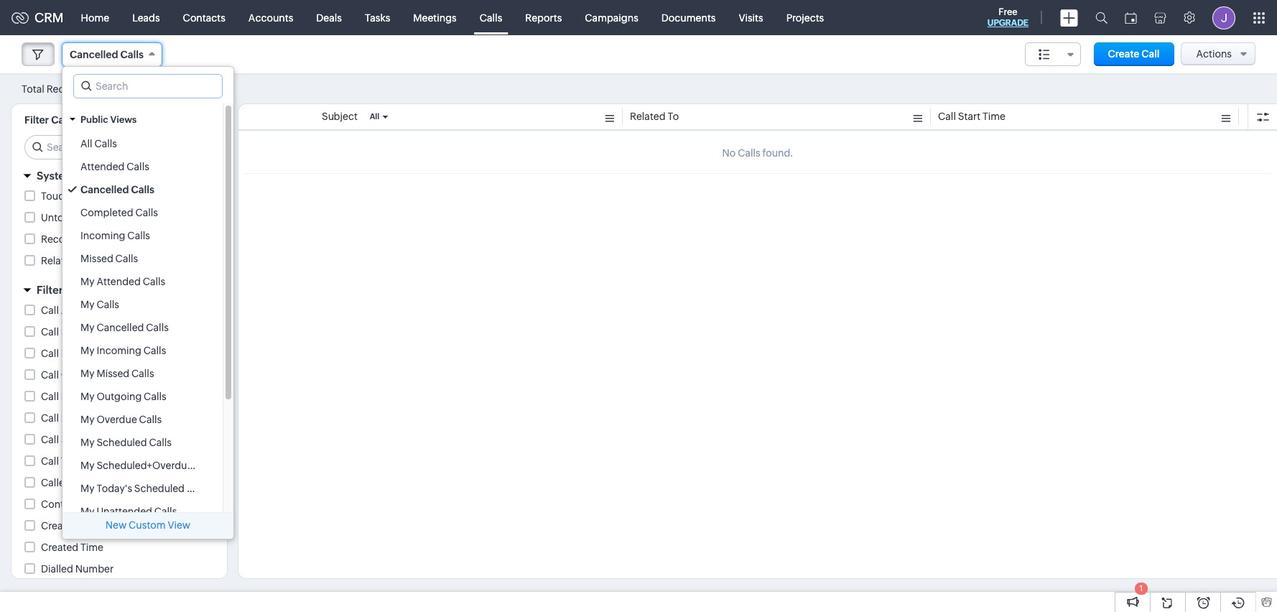Task type: describe. For each thing, give the bounding box(es) containing it.
today
[[235, 460, 263, 471]]

my today's scheduled calls
[[80, 483, 209, 494]]

home
[[81, 12, 109, 23]]

contact name
[[41, 499, 108, 510]]

profile element
[[1204, 0, 1245, 35]]

overdue
[[97, 414, 137, 425]]

my incoming calls
[[80, 345, 166, 356]]

for
[[220, 460, 233, 471]]

call duration
[[41, 326, 102, 338]]

system defined filters button
[[11, 163, 227, 188]]

view
[[168, 520, 191, 531]]

1 vertical spatial attended
[[97, 276, 141, 287]]

1 horizontal spatial action
[[119, 255, 150, 267]]

Search text field
[[74, 75, 222, 98]]

created for created time
[[41, 542, 78, 553]]

unattended
[[97, 506, 152, 517]]

calls link
[[468, 0, 514, 35]]

create
[[1108, 48, 1140, 60]]

deals link
[[305, 0, 353, 35]]

0 vertical spatial time
[[983, 111, 1006, 122]]

my for my attended calls
[[80, 276, 95, 287]]

1 vertical spatial scheduled
[[134, 483, 185, 494]]

Cancelled Calls field
[[62, 42, 162, 67]]

outgoing
[[97, 391, 142, 402]]

call owner
[[41, 369, 93, 381]]

search element
[[1087, 0, 1117, 35]]

dialled
[[41, 563, 73, 575]]

cancelled calls inside field
[[70, 49, 144, 60]]

create menu image
[[1061, 9, 1079, 26]]

system
[[37, 170, 75, 182]]

1 vertical spatial missed
[[97, 368, 129, 379]]

0 vertical spatial start
[[958, 111, 981, 122]]

new custom view link
[[63, 513, 234, 539]]

leads
[[132, 12, 160, 23]]

id
[[70, 477, 80, 489]]

my scheduled+overdue calls for today
[[80, 460, 263, 471]]

my scheduled calls
[[80, 437, 172, 448]]

accounts link
[[237, 0, 305, 35]]

contacts link
[[171, 0, 237, 35]]

touched
[[41, 190, 82, 202]]

filter for filter calls by
[[24, 114, 49, 126]]

accounts
[[249, 12, 293, 23]]

all calls
[[80, 138, 117, 149]]

touched records
[[41, 190, 123, 202]]

completed calls
[[80, 207, 158, 218]]

visits
[[739, 12, 764, 23]]

record action
[[41, 234, 108, 245]]

record
[[41, 234, 75, 245]]

views
[[110, 114, 137, 125]]

free upgrade
[[988, 6, 1029, 28]]

my for my today's scheduled calls
[[80, 483, 95, 494]]

records for untouched
[[96, 212, 134, 223]]

untouched records
[[41, 212, 134, 223]]

create menu element
[[1052, 0, 1087, 35]]

public
[[80, 114, 108, 125]]

system defined filters
[[37, 170, 152, 182]]

my for my overdue calls
[[80, 414, 95, 425]]

records for total
[[46, 83, 85, 94]]

0 vertical spatial incoming
[[80, 230, 125, 241]]

my attended calls
[[80, 276, 165, 287]]

crm link
[[11, 10, 64, 25]]

filters
[[120, 170, 152, 182]]

my unattended calls
[[80, 506, 177, 517]]

dialled number
[[41, 563, 114, 575]]

all for all calls
[[80, 138, 92, 149]]

my overdue calls
[[80, 414, 162, 425]]

upgrade
[[988, 18, 1029, 28]]

records for related
[[79, 255, 117, 267]]

incoming calls
[[80, 230, 150, 241]]

owner
[[61, 369, 93, 381]]

filter for filter by fields
[[37, 284, 63, 296]]

my for my missed calls
[[80, 368, 95, 379]]

caller
[[41, 477, 68, 489]]

meetings link
[[402, 0, 468, 35]]

documents
[[662, 12, 716, 23]]

call agenda
[[41, 305, 98, 316]]

0
[[87, 84, 94, 94]]

seconds)
[[117, 348, 160, 359]]

create call button
[[1094, 42, 1175, 66]]

my cancelled calls
[[80, 322, 169, 333]]

1 vertical spatial time
[[85, 434, 108, 446]]

purpose
[[61, 391, 100, 402]]

agenda
[[61, 305, 98, 316]]

by for filter
[[65, 284, 78, 296]]

by
[[77, 114, 89, 126]]

contacts
[[183, 12, 226, 23]]

actions
[[1197, 48, 1232, 60]]

new
[[105, 520, 127, 531]]

filter calls by
[[24, 114, 89, 126]]

cancelled calls inside public views region
[[80, 184, 155, 195]]

calls inside field
[[120, 49, 144, 60]]

fields
[[81, 284, 111, 296]]



Task type: vqa. For each thing, say whether or not it's contained in the screenshot.
Ruby Anderson link corresponding to Purchase Order Template
no



Task type: locate. For each thing, give the bounding box(es) containing it.
3 my from the top
[[80, 322, 95, 333]]

related records action
[[41, 255, 150, 267]]

tasks link
[[353, 0, 402, 35]]

1 horizontal spatial call start time
[[938, 111, 1006, 122]]

my for my incoming calls
[[80, 345, 95, 356]]

call start time
[[938, 111, 1006, 122], [41, 434, 108, 446]]

home link
[[69, 0, 121, 35]]

1 vertical spatial duration
[[61, 348, 102, 359]]

duration for call duration
[[61, 326, 102, 338]]

0 horizontal spatial action
[[77, 234, 108, 245]]

records up incoming calls
[[96, 212, 134, 223]]

1 vertical spatial cancelled
[[80, 184, 129, 195]]

1
[[1140, 584, 1143, 593]]

all right subject
[[370, 112, 380, 121]]

number
[[75, 563, 114, 575]]

cancelled up my incoming calls
[[97, 322, 144, 333]]

scheduled down my scheduled+overdue calls for today
[[134, 483, 185, 494]]

name
[[81, 499, 108, 510]]

created down contact
[[41, 520, 78, 532]]

scheduled
[[97, 437, 147, 448], [134, 483, 185, 494]]

missed down incoming calls
[[80, 253, 113, 264]]

all inside public views region
[[80, 138, 92, 149]]

call result
[[41, 412, 90, 424]]

campaigns
[[585, 12, 639, 23]]

all
[[370, 112, 380, 121], [80, 138, 92, 149]]

filter up call agenda
[[37, 284, 63, 296]]

(in
[[104, 348, 115, 359]]

1 horizontal spatial by
[[80, 520, 92, 532]]

0 vertical spatial filter
[[24, 114, 49, 126]]

5 my from the top
[[80, 368, 95, 379]]

my for my scheduled calls
[[80, 437, 95, 448]]

size image
[[1039, 48, 1050, 61]]

0 vertical spatial by
[[65, 284, 78, 296]]

incoming up the my missed calls
[[97, 345, 141, 356]]

records left 0
[[46, 83, 85, 94]]

untouched
[[41, 212, 94, 223]]

all down by
[[80, 138, 92, 149]]

9 my from the top
[[80, 460, 95, 471]]

time
[[983, 111, 1006, 122], [85, 434, 108, 446], [80, 542, 103, 553]]

8 my from the top
[[80, 437, 95, 448]]

crm
[[34, 10, 64, 25]]

duration down agenda
[[61, 326, 102, 338]]

by down name at the left of the page
[[80, 520, 92, 532]]

related to
[[630, 111, 679, 122]]

my for my outgoing calls
[[80, 391, 95, 402]]

created for created by
[[41, 520, 78, 532]]

incoming down the completed
[[80, 230, 125, 241]]

0 vertical spatial scheduled
[[97, 437, 147, 448]]

0 vertical spatial cancelled calls
[[70, 49, 144, 60]]

0 horizontal spatial related
[[41, 255, 77, 267]]

documents link
[[650, 0, 728, 35]]

1 vertical spatial related
[[41, 255, 77, 267]]

leads link
[[121, 0, 171, 35]]

calendar image
[[1125, 12, 1138, 23]]

created up dialled
[[41, 542, 78, 553]]

call duration (in seconds)
[[41, 348, 160, 359]]

create call
[[1108, 48, 1160, 60]]

visits link
[[728, 0, 775, 35]]

filter inside dropdown button
[[37, 284, 63, 296]]

0 vertical spatial missed
[[80, 253, 113, 264]]

cancelled down "defined"
[[80, 184, 129, 195]]

scheduled down my overdue calls
[[97, 437, 147, 448]]

1 vertical spatial call start time
[[41, 434, 108, 446]]

deals
[[316, 12, 342, 23]]

cancelled calls
[[70, 49, 144, 60], [80, 184, 155, 195]]

attended calls
[[80, 161, 149, 172]]

filter down total
[[24, 114, 49, 126]]

my for my cancelled calls
[[80, 322, 95, 333]]

free
[[999, 6, 1018, 17]]

0 vertical spatial created
[[41, 520, 78, 532]]

1 vertical spatial cancelled calls
[[80, 184, 155, 195]]

records for touched
[[84, 190, 123, 202]]

by inside dropdown button
[[65, 284, 78, 296]]

filter by fields button
[[11, 277, 227, 303]]

action up related records action on the top of the page
[[77, 234, 108, 245]]

meetings
[[413, 12, 457, 23]]

action up my attended calls
[[119, 255, 150, 267]]

created by
[[41, 520, 92, 532]]

1 vertical spatial action
[[119, 255, 150, 267]]

0 horizontal spatial start
[[61, 434, 83, 446]]

duration up owner
[[61, 348, 102, 359]]

call inside create call button
[[1142, 48, 1160, 60]]

cancelled
[[70, 49, 118, 60], [80, 184, 129, 195], [97, 322, 144, 333]]

related for related to
[[630, 111, 666, 122]]

related left "to"
[[630, 111, 666, 122]]

11 my from the top
[[80, 506, 95, 517]]

calls
[[480, 12, 502, 23], [120, 49, 144, 60], [51, 114, 75, 126], [94, 138, 117, 149], [127, 161, 149, 172], [131, 184, 155, 195], [135, 207, 158, 218], [127, 230, 150, 241], [115, 253, 138, 264], [143, 276, 165, 287], [97, 299, 119, 310], [146, 322, 169, 333], [144, 345, 166, 356], [131, 368, 154, 379], [144, 391, 166, 402], [139, 414, 162, 425], [149, 437, 172, 448], [195, 460, 218, 471], [187, 483, 209, 494], [154, 506, 177, 517]]

action
[[77, 234, 108, 245], [119, 255, 150, 267]]

0 vertical spatial all
[[370, 112, 380, 121]]

cancelled up 0
[[70, 49, 118, 60]]

2 vertical spatial cancelled
[[97, 322, 144, 333]]

total
[[22, 83, 44, 94]]

by up call agenda
[[65, 284, 78, 296]]

defined
[[77, 170, 118, 182]]

by
[[65, 284, 78, 296], [80, 520, 92, 532]]

0 vertical spatial related
[[630, 111, 666, 122]]

1 vertical spatial incoming
[[97, 345, 141, 356]]

1 horizontal spatial start
[[958, 111, 981, 122]]

0 vertical spatial attended
[[80, 161, 125, 172]]

start
[[958, 111, 981, 122], [61, 434, 83, 446]]

tasks
[[365, 12, 390, 23]]

type
[[61, 456, 83, 467]]

created
[[41, 520, 78, 532], [41, 542, 78, 553]]

by for created
[[80, 520, 92, 532]]

scheduled+overdue
[[97, 460, 193, 471]]

1 created from the top
[[41, 520, 78, 532]]

related for related records action
[[41, 255, 77, 267]]

search image
[[1096, 11, 1108, 24]]

call type
[[41, 456, 83, 467]]

duration for call duration (in seconds)
[[61, 348, 102, 359]]

2 duration from the top
[[61, 348, 102, 359]]

0 vertical spatial cancelled
[[70, 49, 118, 60]]

Search text field
[[25, 136, 216, 159]]

1 my from the top
[[80, 276, 95, 287]]

0 horizontal spatial all
[[80, 138, 92, 149]]

1 vertical spatial all
[[80, 138, 92, 149]]

4 my from the top
[[80, 345, 95, 356]]

attended down all calls
[[80, 161, 125, 172]]

related down record
[[41, 255, 77, 267]]

incoming
[[80, 230, 125, 241], [97, 345, 141, 356]]

6 my from the top
[[80, 391, 95, 402]]

new custom view
[[105, 520, 191, 531]]

records up fields
[[79, 255, 117, 267]]

7 my from the top
[[80, 414, 95, 425]]

today's
[[97, 483, 132, 494]]

None field
[[1025, 42, 1081, 66]]

created time
[[41, 542, 103, 553]]

public views button
[[63, 107, 223, 132]]

0 vertical spatial duration
[[61, 326, 102, 338]]

all for all
[[370, 112, 380, 121]]

10 my from the top
[[80, 483, 95, 494]]

reports
[[525, 12, 562, 23]]

0 vertical spatial action
[[77, 234, 108, 245]]

records up the completed
[[84, 190, 123, 202]]

2 vertical spatial time
[[80, 542, 103, 553]]

public views region
[[63, 132, 263, 612]]

my for my unattended calls
[[80, 506, 95, 517]]

my for my calls
[[80, 299, 95, 310]]

my for my scheduled+overdue calls for today
[[80, 460, 95, 471]]

filter by fields
[[37, 284, 111, 296]]

missed down "(in" on the left of page
[[97, 368, 129, 379]]

1 vertical spatial filter
[[37, 284, 63, 296]]

projects link
[[775, 0, 836, 35]]

1 vertical spatial start
[[61, 434, 83, 446]]

logo image
[[11, 12, 29, 23]]

profile image
[[1213, 6, 1236, 29]]

call purpose
[[41, 391, 100, 402]]

public views
[[80, 114, 137, 125]]

cancelled inside field
[[70, 49, 118, 60]]

1 vertical spatial by
[[80, 520, 92, 532]]

total records 0
[[22, 83, 94, 94]]

result
[[61, 412, 90, 424]]

2 created from the top
[[41, 542, 78, 553]]

my missed calls
[[80, 368, 154, 379]]

cancelled calls up 0
[[70, 49, 144, 60]]

attended down missed calls
[[97, 276, 141, 287]]

subject
[[322, 111, 358, 122]]

cancelled calls up completed calls
[[80, 184, 155, 195]]

my calls
[[80, 299, 119, 310]]

0 horizontal spatial call start time
[[41, 434, 108, 446]]

my outgoing calls
[[80, 391, 166, 402]]

custom
[[129, 520, 166, 531]]

1 vertical spatial created
[[41, 542, 78, 553]]

1 duration from the top
[[61, 326, 102, 338]]

caller id
[[41, 477, 80, 489]]

missed calls
[[80, 253, 138, 264]]

2 my from the top
[[80, 299, 95, 310]]

contact
[[41, 499, 79, 510]]

1 horizontal spatial related
[[630, 111, 666, 122]]

records
[[46, 83, 85, 94], [84, 190, 123, 202], [96, 212, 134, 223], [79, 255, 117, 267]]

1 horizontal spatial all
[[370, 112, 380, 121]]

0 vertical spatial call start time
[[938, 111, 1006, 122]]

0 horizontal spatial by
[[65, 284, 78, 296]]



